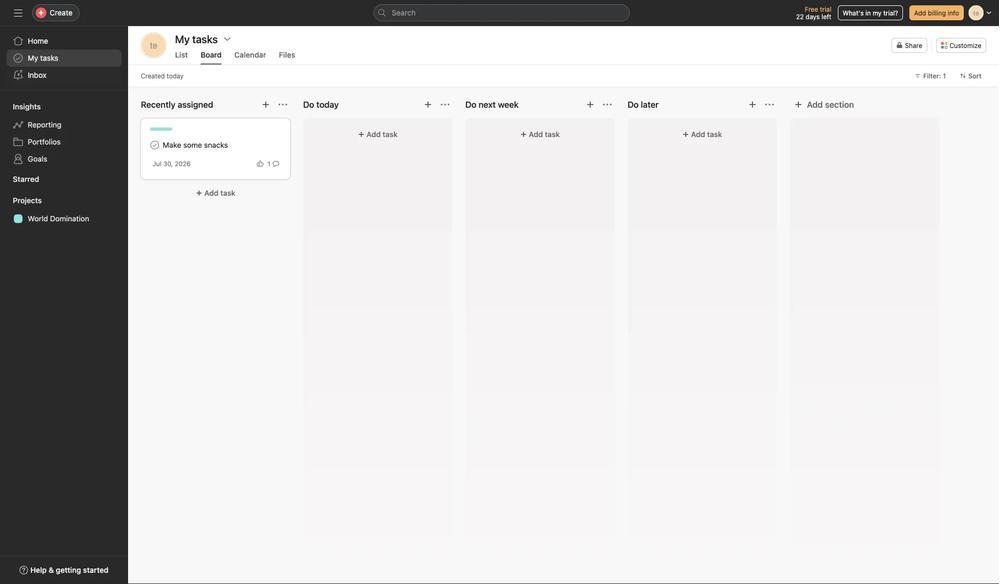 Task type: locate. For each thing, give the bounding box(es) containing it.
hide sidebar image
[[14, 9, 22, 17]]

1 horizontal spatial more section actions image
[[603, 100, 612, 109]]

2 add task image from the left
[[749, 100, 757, 109]]

create
[[50, 8, 73, 17]]

what's
[[843, 9, 864, 17]]

0 horizontal spatial 1
[[268, 160, 271, 168]]

add billing info button
[[910, 5, 964, 20]]

create button
[[32, 4, 80, 21]]

sort button
[[956, 68, 987, 83]]

2 more section actions image from the left
[[603, 100, 612, 109]]

search
[[392, 8, 416, 17]]

add
[[915, 9, 927, 17], [807, 100, 823, 110], [367, 130, 381, 139], [529, 130, 543, 139], [692, 130, 706, 139], [204, 189, 219, 198]]

search list box
[[374, 4, 630, 21]]

add task button for do later
[[634, 125, 771, 144]]

snacks
[[204, 141, 228, 150]]

world
[[28, 214, 48, 223]]

home link
[[6, 33, 122, 50]]

add task for do later
[[692, 130, 723, 139]]

inbox link
[[6, 67, 122, 84]]

22
[[797, 13, 804, 20]]

add task button for do next week
[[472, 125, 609, 144]]

more section actions image for recently assigned
[[279, 100, 287, 109]]

files link
[[279, 50, 295, 65]]

3 more section actions image from the left
[[766, 100, 774, 109]]

trial?
[[884, 9, 899, 17]]

add task image for recently assigned
[[262, 100, 270, 109]]

1 add task image from the left
[[424, 100, 433, 109]]

billing
[[929, 9, 947, 17]]

board link
[[201, 50, 222, 65]]

make
[[163, 141, 181, 150]]

more section actions image for do next week
[[603, 100, 612, 109]]

inbox
[[28, 71, 46, 80]]

&
[[49, 566, 54, 575]]

add task image left do later
[[586, 100, 595, 109]]

add section
[[807, 100, 855, 110]]

trial
[[820, 5, 832, 13]]

my
[[873, 9, 882, 17]]

add task image
[[262, 100, 270, 109], [749, 100, 757, 109]]

add task button for do today
[[310, 125, 446, 144]]

help & getting started
[[30, 566, 109, 575]]

2 horizontal spatial more section actions image
[[766, 100, 774, 109]]

add task image for do next week
[[586, 100, 595, 109]]

add task image for do later
[[749, 100, 757, 109]]

1
[[943, 72, 947, 80], [268, 160, 271, 168]]

add task button
[[310, 125, 446, 144], [472, 125, 609, 144], [634, 125, 771, 144], [141, 184, 291, 203]]

world domination link
[[6, 210, 122, 228]]

list link
[[175, 50, 188, 65]]

global element
[[0, 26, 128, 90]]

started
[[83, 566, 109, 575]]

left
[[822, 13, 832, 20]]

add task image left more section actions icon
[[424, 100, 433, 109]]

my tasks
[[175, 33, 218, 45]]

1 inside button
[[268, 160, 271, 168]]

free
[[805, 5, 819, 13]]

2 add task image from the left
[[586, 100, 595, 109]]

files
[[279, 50, 295, 59]]

1 more section actions image from the left
[[279, 100, 287, 109]]

task
[[383, 130, 398, 139], [545, 130, 560, 139], [708, 130, 723, 139], [221, 189, 236, 198]]

1 vertical spatial 1
[[268, 160, 271, 168]]

1 horizontal spatial 1
[[943, 72, 947, 80]]

add task
[[367, 130, 398, 139], [529, 130, 560, 139], [692, 130, 723, 139], [204, 189, 236, 198]]

te button
[[141, 33, 167, 58]]

add task image
[[424, 100, 433, 109], [586, 100, 595, 109]]

domination
[[50, 214, 89, 223]]

0 horizontal spatial add task image
[[424, 100, 433, 109]]

my tasks link
[[6, 50, 122, 67]]

0 horizontal spatial add task image
[[262, 100, 270, 109]]

sort
[[969, 72, 982, 80]]

what's in my trial?
[[843, 9, 899, 17]]

reporting
[[28, 120, 61, 129]]

1 horizontal spatial add task image
[[586, 100, 595, 109]]

today
[[167, 72, 184, 80]]

projects button
[[0, 195, 42, 206]]

customize button
[[937, 38, 987, 53]]

created
[[141, 72, 165, 80]]

tasks
[[40, 54, 58, 62]]

calendar link
[[235, 50, 266, 65]]

more section actions image
[[441, 100, 450, 109]]

0 vertical spatial 1
[[943, 72, 947, 80]]

1 add task image from the left
[[262, 100, 270, 109]]

free trial 22 days left
[[797, 5, 832, 20]]

insights element
[[0, 97, 128, 170]]

starred button
[[0, 174, 39, 185]]

1 horizontal spatial add task image
[[749, 100, 757, 109]]

Completed checkbox
[[148, 139, 161, 152]]

do today
[[303, 100, 339, 110]]

jul
[[153, 160, 162, 168]]

insights
[[13, 102, 41, 111]]

more section actions image
[[279, 100, 287, 109], [603, 100, 612, 109], [766, 100, 774, 109]]

projects
[[13, 196, 42, 205]]

0 horizontal spatial more section actions image
[[279, 100, 287, 109]]

starred
[[13, 175, 39, 184]]



Task type: describe. For each thing, give the bounding box(es) containing it.
do
[[466, 100, 477, 110]]

add task for do next week
[[529, 130, 560, 139]]

make some snacks
[[163, 141, 228, 150]]

help & getting started button
[[13, 561, 116, 581]]

task for do next week
[[545, 130, 560, 139]]

recently assigned
[[141, 100, 213, 110]]

info
[[948, 9, 960, 17]]

what's in my trial? button
[[838, 5, 904, 20]]

jul 30, 2026
[[153, 160, 191, 168]]

filter:
[[924, 72, 942, 80]]

add inside button
[[915, 9, 927, 17]]

goals link
[[6, 151, 122, 168]]

world domination
[[28, 214, 89, 223]]

board
[[201, 50, 222, 59]]

projects element
[[0, 191, 128, 230]]

add section button
[[790, 95, 859, 114]]

calendar
[[235, 50, 266, 59]]

completed image
[[148, 139, 161, 152]]

task for do today
[[383, 130, 398, 139]]

home
[[28, 37, 48, 45]]

my
[[28, 54, 38, 62]]

filter: 1
[[924, 72, 947, 80]]

my tasks
[[28, 54, 58, 62]]

share
[[906, 42, 923, 49]]

getting
[[56, 566, 81, 575]]

show options image
[[223, 35, 232, 43]]

filter: 1 button
[[911, 68, 951, 83]]

days
[[806, 13, 820, 20]]

1 inside 'dropdown button'
[[943, 72, 947, 80]]

30,
[[163, 160, 173, 168]]

do later
[[628, 100, 659, 110]]

add task image for do today
[[424, 100, 433, 109]]

add billing info
[[915, 9, 960, 17]]

list
[[175, 50, 188, 59]]

help
[[30, 566, 47, 575]]

next week
[[479, 100, 519, 110]]

portfolios link
[[6, 134, 122, 151]]

share button
[[892, 38, 928, 53]]

task for do later
[[708, 130, 723, 139]]

search button
[[374, 4, 630, 21]]

insights button
[[0, 101, 41, 112]]

section
[[826, 100, 855, 110]]

reporting link
[[6, 116, 122, 134]]

portfolios
[[28, 138, 61, 146]]

customize
[[950, 42, 982, 49]]

created today
[[141, 72, 184, 80]]

jul 30, 2026 button
[[153, 160, 191, 168]]

in
[[866, 9, 871, 17]]

1 button
[[266, 159, 281, 169]]

do next week
[[466, 100, 519, 110]]

more section actions image for do later
[[766, 100, 774, 109]]

2026
[[175, 160, 191, 168]]

te
[[150, 40, 158, 50]]

some
[[183, 141, 202, 150]]

add task for do today
[[367, 130, 398, 139]]

add inside button
[[807, 100, 823, 110]]

goals
[[28, 155, 47, 163]]



Task type: vqa. For each thing, say whether or not it's contained in the screenshot.
Add attachment POPUP BUTTON in the left of the page
no



